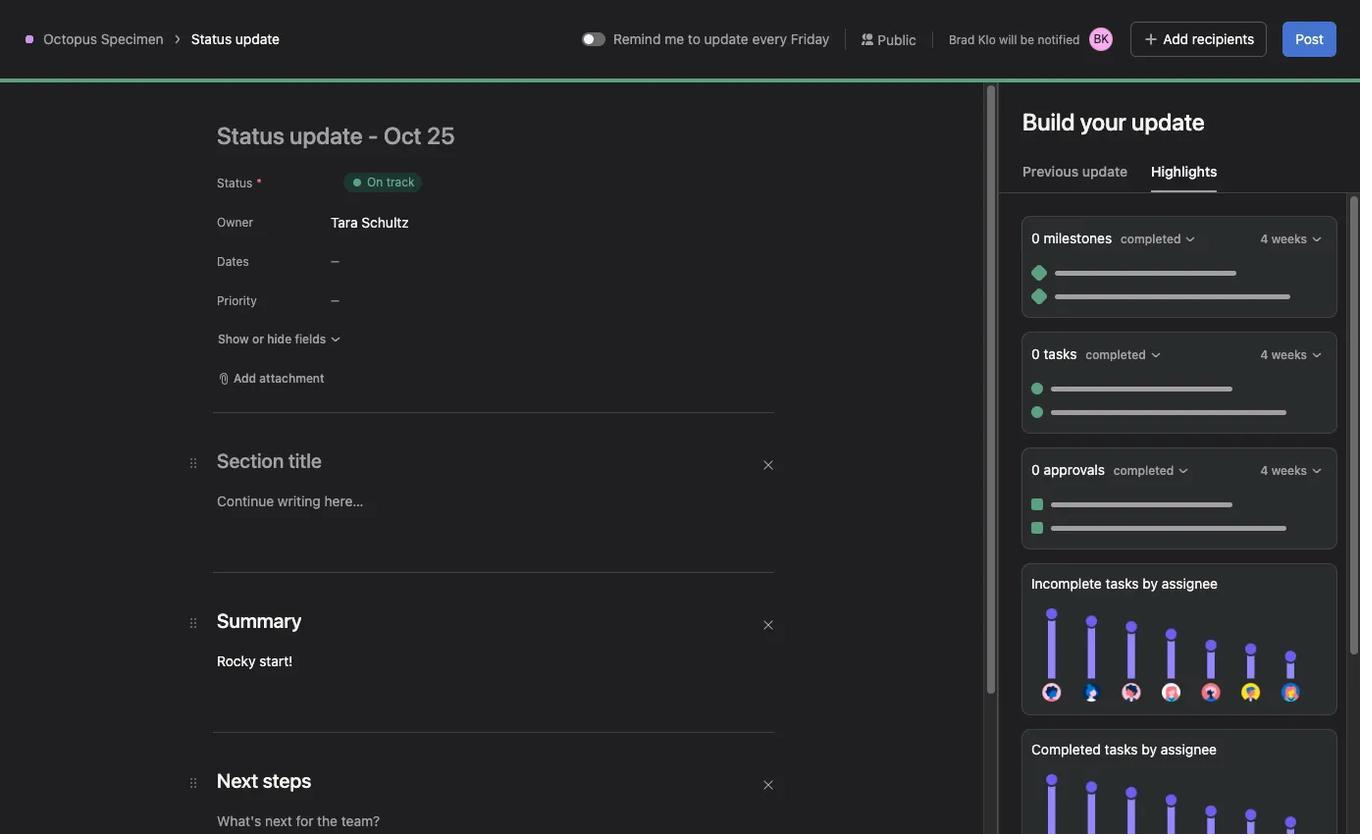 Task type: describe. For each thing, give the bounding box(es) containing it.
build
[[1023, 108, 1075, 135]]

be
[[1021, 32, 1035, 47]]

24
[[987, 23, 1002, 37]]

study
[[1120, 499, 1152, 513]]

start!
[[259, 653, 293, 669]]

tara
[[331, 214, 358, 230]]

4 for 0 tasks
[[1261, 348, 1269, 362]]

— inside dropdown button
[[331, 294, 340, 306]]

or
[[252, 332, 264, 347]]

previous
[[1023, 163, 1079, 180]]

trial?
[[1148, 16, 1175, 30]]

previous month image
[[231, 163, 247, 179]]

4 weeks for approvals
[[1261, 463, 1308, 478]]

20
[[1061, 240, 1080, 257]]

0 tasks
[[1032, 346, 1081, 362]]

track
[[386, 175, 415, 189]]

in
[[1115, 16, 1125, 30]]

add for add attachment
[[234, 371, 256, 386]]

schultz
[[362, 214, 409, 230]]

status *
[[217, 176, 262, 190]]

tasks for 0
[[1044, 346, 1077, 362]]

tasks for completed
[[1105, 741, 1138, 758]]

rocky start!
[[217, 653, 293, 669]]

4 weeks button for approvals
[[1256, 457, 1328, 485]]

10
[[1061, 790, 1078, 808]]

milestones
[[1044, 230, 1112, 246]]

days
[[1005, 23, 1031, 37]]

add to starred image
[[298, 76, 313, 91]]

priority
[[217, 294, 257, 308]]

status for status update
[[191, 30, 232, 47]]

*
[[256, 176, 262, 190]]

0 approvals
[[1032, 461, 1109, 478]]

rocky
[[217, 653, 256, 669]]

fields
[[295, 332, 326, 347]]

task
[[757, 567, 781, 582]]

hide
[[267, 332, 292, 347]]

show or hide fields button
[[209, 326, 351, 353]]

leftcount image for 4
[[194, 461, 206, 473]]

previous update
[[1023, 163, 1128, 180]]

4 weeks button for milestones
[[1256, 226, 1328, 253]]

tab list containing previous update
[[999, 161, 1361, 193]]

leftcount image for 1
[[1166, 501, 1177, 512]]

Section title text field
[[217, 448, 322, 475]]

show or hide fields
[[218, 332, 326, 347]]

build your update
[[1023, 108, 1205, 135]]

27
[[1061, 423, 1079, 441]]

incomplete
[[1032, 575, 1102, 592]]

remove section image for next steps text box
[[763, 779, 775, 791]]

calendar
[[284, 123, 342, 139]]

antartica
[[1066, 499, 1117, 513]]

add for add task
[[731, 567, 753, 582]]

add billing info
[[1204, 16, 1287, 30]]

approvals
[[1044, 461, 1105, 478]]

0 milestones
[[1032, 230, 1116, 246]]

completed for 0 approvals
[[1114, 463, 1174, 478]]

friday
[[791, 30, 830, 47]]

post
[[1296, 30, 1324, 47]]

completed for 0 milestones
[[1121, 232, 1181, 246]]

to
[[688, 30, 701, 47]]

by for completed
[[1142, 741, 1157, 758]]

octopus specimen link
[[43, 30, 164, 47]]

completed
[[1032, 741, 1101, 758]]

antartica study
[[1066, 499, 1152, 513]]

octopus
[[43, 30, 97, 47]]

add for add billing info
[[1204, 16, 1227, 30]]

remind me to update every friday switch
[[582, 32, 606, 46]]

0 for 0 approvals
[[1032, 461, 1040, 478]]

show
[[218, 332, 249, 347]]

attachment
[[259, 371, 325, 386]]

1 horizontal spatial update
[[704, 30, 749, 47]]

add for add recipients
[[1164, 30, 1189, 47]]

weeks for milestones
[[1272, 232, 1308, 246]]

remind me to update every friday
[[614, 30, 830, 47]]

me
[[665, 30, 684, 47]]

what's
[[1073, 16, 1112, 30]]

update for status update
[[236, 30, 280, 47]]

what's in my trial? button
[[1064, 10, 1184, 37]]

brad klo will be notified
[[949, 32, 1080, 47]]

completed button for 0 tasks
[[1081, 342, 1167, 369]]

4 weeks for tasks
[[1261, 348, 1308, 362]]

tara schultz
[[331, 214, 409, 230]]

24 days left
[[987, 23, 1052, 37]]

4 weeks for milestones
[[1261, 232, 1308, 246]]

add attachment
[[234, 371, 325, 386]]



Task type: locate. For each thing, give the bounding box(es) containing it.
specimen
[[101, 30, 164, 47]]

4
[[1261, 232, 1269, 246], [1261, 348, 1269, 362], [182, 459, 190, 474], [1261, 463, 1269, 478]]

Title of update text field
[[217, 114, 806, 157]]

your update
[[1081, 108, 1205, 135]]

1 vertical spatial status
[[217, 176, 253, 190]]

brad
[[949, 32, 975, 47]]

october 2023
[[292, 159, 413, 182]]

— down tara
[[331, 255, 340, 267]]

4 for 0 milestones
[[1261, 232, 1269, 246]]

board
[[206, 123, 244, 139]]

0 horizontal spatial leftcount image
[[194, 461, 206, 473]]

tasks right the incomplete
[[1106, 575, 1139, 592]]

0 vertical spatial by
[[1143, 575, 1158, 592]]

by down the 1
[[1143, 575, 1158, 592]]

recipients
[[1193, 30, 1255, 47]]

what's in my trial?
[[1073, 16, 1175, 30]]

0 vertical spatial assignee
[[1162, 575, 1218, 592]]

add billing info button
[[1196, 10, 1296, 37]]

completed right milestones on the top of page
[[1121, 232, 1181, 246]]

2 horizontal spatial update
[[1083, 163, 1128, 180]]

status update
[[191, 30, 280, 47]]

2 vertical spatial tasks
[[1105, 741, 1138, 758]]

1 remove section image from the top
[[763, 459, 775, 471]]

every
[[752, 30, 787, 47]]

october
[[292, 159, 363, 182]]

tasks for incomplete
[[1106, 575, 1139, 592]]

status right specimen
[[191, 30, 232, 47]]

2023
[[367, 159, 413, 182]]

1 vertical spatial leftcount image
[[1166, 501, 1177, 512]]

0 vertical spatial —
[[331, 255, 340, 267]]

calendar link
[[268, 121, 342, 142]]

update
[[236, 30, 280, 47], [704, 30, 749, 47], [1083, 163, 1128, 180]]

add task
[[731, 567, 781, 582]]

owner
[[217, 215, 253, 230]]

1 vertical spatial completed
[[1086, 348, 1146, 362]]

2 4 weeks button from the top
[[1256, 342, 1328, 369]]

21
[[1315, 240, 1331, 257]]

2 vertical spatial weeks
[[1272, 463, 1308, 478]]

0 horizontal spatial update
[[236, 30, 280, 47]]

update right to
[[704, 30, 749, 47]]

Section title text field
[[217, 608, 302, 635]]

4 weeks
[[1261, 232, 1308, 246], [1261, 348, 1308, 362], [1261, 463, 1308, 478]]

0 vertical spatial 4 weeks button
[[1256, 226, 1328, 253]]

1 vertical spatial assignee
[[1161, 741, 1217, 758]]

3 weeks from the top
[[1272, 463, 1308, 478]]

0 for 0 milestones
[[1032, 230, 1040, 246]]

2 vertical spatial 4 weeks
[[1261, 463, 1308, 478]]

by right completed
[[1142, 741, 1157, 758]]

weeks
[[1272, 232, 1308, 246], [1272, 348, 1308, 362], [1272, 463, 1308, 478]]

2 — from the top
[[331, 294, 340, 306]]

leftcount image
[[194, 461, 206, 473], [1166, 501, 1177, 512]]

completed tasks by assignee
[[1032, 741, 1217, 758]]

update up "board"
[[236, 30, 280, 47]]

octopus specimen
[[43, 30, 164, 47]]

add recipients button
[[1131, 22, 1268, 57]]

7
[[308, 790, 317, 808]]

on
[[367, 175, 383, 189]]

2 vertical spatial 0
[[1032, 461, 1040, 478]]

status
[[191, 30, 232, 47], [217, 176, 253, 190]]

0 vertical spatial 0
[[1032, 230, 1040, 246]]

remove section image
[[763, 459, 775, 471], [763, 779, 775, 791]]

on track button
[[331, 165, 435, 200]]

0 vertical spatial completed button
[[1116, 226, 1202, 253]]

2 remove section image from the top
[[763, 779, 775, 791]]

1 0 from the top
[[1032, 230, 1040, 246]]

bk button
[[1080, 26, 1116, 53]]

1 vertical spatial tasks
[[1106, 575, 1139, 592]]

0 vertical spatial leftcount image
[[194, 461, 206, 473]]

completed for 0 tasks
[[1086, 348, 1146, 362]]

2 vertical spatial 4 weeks button
[[1256, 457, 1328, 485]]

add attachment button
[[209, 365, 333, 393]]

3 4 weeks button from the top
[[1256, 457, 1328, 485]]

info
[[1266, 16, 1287, 30]]

1 vertical spatial remove section image
[[763, 779, 775, 791]]

add task button
[[706, 562, 790, 589]]

4 weeks button for tasks
[[1256, 342, 1328, 369]]

tasks up 27
[[1044, 346, 1077, 362]]

1 vertical spatial 0
[[1032, 346, 1040, 362]]

update for previous update
[[1083, 163, 1128, 180]]

2 weeks from the top
[[1272, 348, 1308, 362]]

add inside dropdown button
[[234, 371, 256, 386]]

28
[[1314, 423, 1333, 441]]

0 vertical spatial remove section image
[[763, 459, 775, 471]]

0 vertical spatial completed
[[1121, 232, 1181, 246]]

remove section image for section title text field at the bottom left of page
[[763, 459, 775, 471]]

completed button
[[1116, 226, 1202, 253], [1081, 342, 1167, 369], [1109, 457, 1195, 485]]

completed up the study
[[1114, 463, 1174, 478]]

2 4 weeks from the top
[[1261, 348, 1308, 362]]

add
[[1204, 16, 1227, 30], [1164, 30, 1189, 47], [234, 371, 256, 386], [731, 567, 753, 582]]

completed right 0 tasks
[[1086, 348, 1146, 362]]

3 4 weeks from the top
[[1261, 463, 1308, 478]]

tab list
[[999, 161, 1361, 193]]

list box
[[449, 8, 920, 39]]

weeks for tasks
[[1272, 348, 1308, 362]]

remove section image
[[763, 619, 775, 631]]

my
[[1128, 16, 1144, 30]]

1 vertical spatial —
[[331, 294, 340, 306]]

completed button for 0 milestones
[[1116, 226, 1202, 253]]

will
[[999, 32, 1017, 47]]

status left *
[[217, 176, 253, 190]]

assignee
[[1162, 575, 1218, 592], [1161, 741, 1217, 758]]

on track
[[367, 175, 415, 189]]

1 4 weeks from the top
[[1261, 232, 1308, 246]]

completed
[[1121, 232, 1181, 246], [1086, 348, 1146, 362], [1114, 463, 1174, 478]]

1 vertical spatial weeks
[[1272, 348, 1308, 362]]

status for status *
[[217, 176, 253, 190]]

1 vertical spatial by
[[1142, 741, 1157, 758]]

1 horizontal spatial leftcount image
[[1166, 501, 1177, 512]]

4 for 0 approvals
[[1261, 463, 1269, 478]]

None text field
[[82, 66, 260, 101]]

1 vertical spatial 4 weeks
[[1261, 348, 1308, 362]]

1 weeks from the top
[[1272, 232, 1308, 246]]

dates
[[217, 254, 249, 269]]

3
[[1061, 607, 1071, 624]]

2 vertical spatial completed button
[[1109, 457, 1195, 485]]

assignee for completed tasks by assignee
[[1161, 741, 1217, 758]]

3 0 from the top
[[1032, 461, 1040, 478]]

next month image
[[263, 163, 278, 179]]

completed button for 0 approvals
[[1109, 457, 1195, 485]]

— up show or hide fields dropdown button on the left top
[[331, 294, 340, 306]]

by for incomplete
[[1143, 575, 1158, 592]]

remind
[[614, 30, 661, 47]]

2 vertical spatial completed
[[1114, 463, 1174, 478]]

update down build your update at the right top
[[1083, 163, 1128, 180]]

billing
[[1230, 16, 1263, 30]]

klo
[[978, 32, 996, 47]]

1
[[1156, 499, 1162, 513]]

— button
[[331, 283, 371, 318]]

1 4 weeks button from the top
[[1256, 226, 1328, 253]]

tasks right completed
[[1105, 741, 1138, 758]]

post button
[[1283, 22, 1337, 57]]

1 vertical spatial 4 weeks button
[[1256, 342, 1328, 369]]

0 vertical spatial status
[[191, 30, 232, 47]]

notified
[[1038, 32, 1080, 47]]

1 vertical spatial completed button
[[1081, 342, 1167, 369]]

1 — from the top
[[331, 255, 340, 267]]

add recipients
[[1164, 30, 1255, 47]]

leftcount image left section title text field at the bottom left of page
[[194, 461, 206, 473]]

4 weeks button
[[1256, 226, 1328, 253], [1256, 342, 1328, 369], [1256, 457, 1328, 485]]

highlights
[[1152, 163, 1218, 180]]

timeline
[[405, 123, 460, 139]]

weeks for approvals
[[1272, 463, 1308, 478]]

—
[[331, 255, 340, 267], [331, 294, 340, 306]]

assignee for incomplete tasks by assignee
[[1162, 575, 1218, 592]]

0 vertical spatial tasks
[[1044, 346, 1077, 362]]

0 for 0 tasks
[[1032, 346, 1040, 362]]

leftcount image right the 1
[[1166, 501, 1177, 512]]

public
[[878, 31, 917, 48]]

Section title text field
[[217, 768, 311, 795]]

0 vertical spatial weeks
[[1272, 232, 1308, 246]]

timeline link
[[389, 121, 460, 142]]

bk
[[1094, 31, 1110, 46]]

2 0 from the top
[[1032, 346, 1040, 362]]

board link
[[190, 121, 244, 142]]

incomplete tasks by assignee
[[1032, 575, 1218, 592]]

0 vertical spatial 4 weeks
[[1261, 232, 1308, 246]]

rocket image
[[35, 72, 59, 95]]

left
[[1034, 23, 1052, 37]]



Task type: vqa. For each thing, say whether or not it's contained in the screenshot.
New project or portfolio image
no



